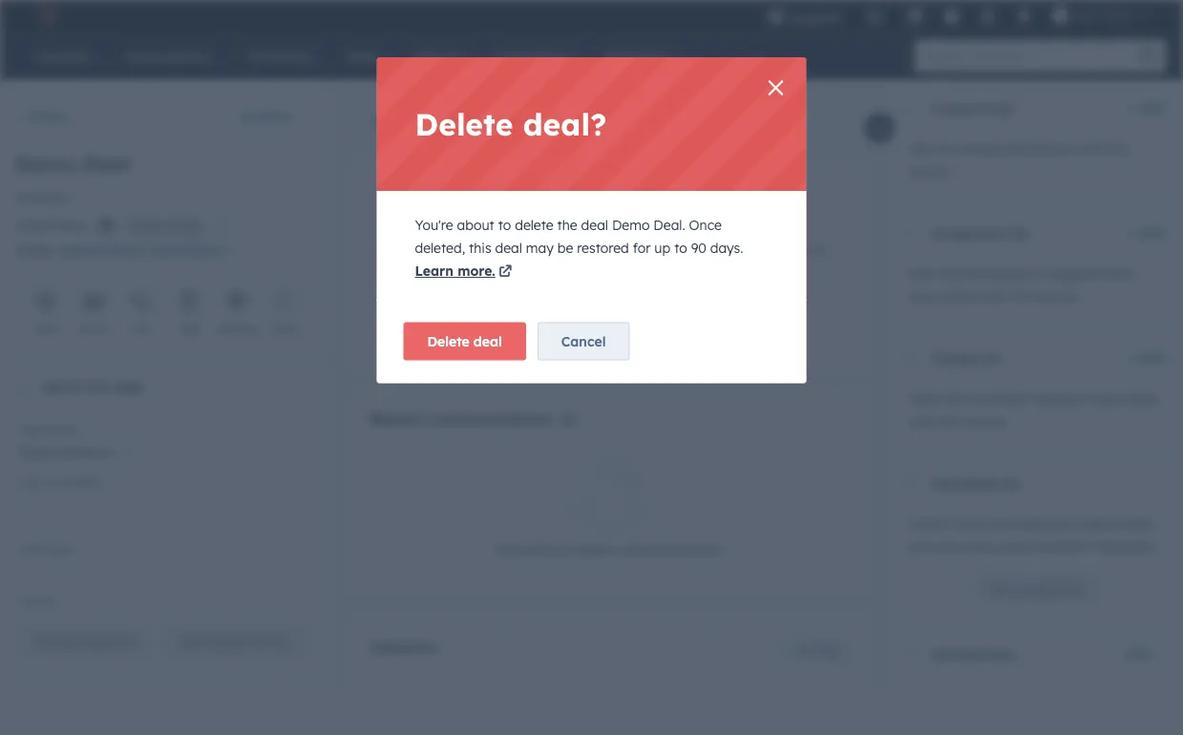 Task type: vqa. For each thing, say whether or not it's contained in the screenshot.
'Hide on this breakpoint'
no



Task type: describe. For each thing, give the bounding box(es) containing it.
there
[[493, 542, 528, 558]]

payments (0) button
[[889, 458, 1157, 509]]

payments (0)
[[931, 475, 1020, 492]]

+ for see the people associated with this record.
[[1126, 99, 1134, 116]]

attachments button
[[889, 629, 1104, 680]]

deal inside collect and track payments associated with this deal using hubspot payments.
[[964, 539, 991, 555]]

stage
[[725, 221, 763, 235]]

pipeline)
[[812, 242, 866, 258]]

recent communications
[[370, 410, 553, 429]]

once
[[689, 217, 722, 234]]

90
[[691, 240, 707, 256]]

link opens in a new window image
[[499, 261, 512, 284]]

contacts (0) button
[[889, 82, 1118, 134]]

+ for see the businesses or organizations associated with this record.
[[1126, 224, 1134, 241]]

actions button
[[228, 97, 315, 136]]

calling icon button
[[858, 2, 891, 30]]

+ add for track the customer requests associated with this record.
[[1126, 350, 1164, 366]]

appointment inside popup button
[[60, 242, 147, 259]]

task
[[178, 323, 200, 336]]

see the people associated with this record.
[[908, 140, 1130, 180]]

create date 10/19/2023 1:30 pm cdt
[[416, 221, 568, 258]]

help button
[[936, 0, 968, 31]]

0 vertical spatial demo
[[15, 151, 76, 177]]

last contacted
[[19, 475, 100, 490]]

view property history
[[179, 635, 295, 649]]

contacts for contacts (0)
[[931, 100, 990, 116]]

delete deal
[[427, 333, 502, 350]]

this inside see the people associated with this record.
[[1108, 140, 1130, 157]]

up inside delete deal? dialog
[[655, 240, 671, 256]]

associated inside track the customer requests associated with this record.
[[1089, 391, 1158, 407]]

deal type
[[19, 542, 71, 557]]

ruby anderson image
[[1052, 7, 1070, 24]]

customer
[[969, 391, 1028, 407]]

hubspot
[[1033, 539, 1088, 555]]

marketplaces image
[[907, 9, 924, 26]]

deal up link opens in a new window icon
[[495, 240, 522, 256]]

priority
[[19, 595, 58, 609]]

track
[[982, 516, 1014, 533]]

overview
[[374, 113, 437, 129]]

deal?
[[523, 105, 607, 143]]

deal stage appointment scheduled (sales pipeline)
[[615, 221, 866, 258]]

activity
[[463, 292, 521, 307]]

date:
[[53, 217, 87, 233]]

activities link
[[464, 98, 575, 144]]

add inside popup button
[[1124, 646, 1150, 662]]

be
[[558, 240, 573, 256]]

demo inside delete deal? dialog
[[612, 217, 650, 234]]

ruby anderson
[[19, 444, 114, 461]]

the for track the customer requests associated with this record.
[[945, 391, 965, 407]]

last for last activity date --
[[430, 292, 459, 307]]

more
[[272, 323, 297, 336]]

last for last contacted
[[19, 475, 42, 490]]

see the businesses or organizations associated with this record.
[[908, 266, 1133, 305]]

help image
[[943, 9, 961, 26]]

the for see the businesses or organizations associated with this record.
[[935, 266, 955, 282]]

this inside see the businesses or organizations associated with this record.
[[1010, 288, 1033, 305]]

deals
[[30, 108, 67, 125]]

recent
[[370, 410, 422, 429]]

deal owner
[[19, 423, 80, 437]]

email image
[[86, 295, 101, 311]]

link opens in a new window image
[[499, 266, 512, 279]]

more.
[[458, 263, 496, 279]]

. once deleted, this
[[415, 217, 722, 256]]

view all properties
[[35, 635, 135, 649]]

organizations
[[1047, 266, 1133, 282]]

search image
[[1140, 48, 1157, 65]]

appointment scheduled
[[60, 242, 221, 259]]

deal up restored at the top of page
[[581, 217, 608, 234]]

attachments
[[931, 646, 1016, 663]]

you're about to delete the deal demo deal
[[415, 217, 682, 234]]

:
[[65, 189, 68, 206]]

no
[[556, 542, 572, 558]]

amount
[[15, 189, 65, 206]]

add for track the customer requests associated with this record.
[[1138, 350, 1164, 366]]

tickets (0) button
[[889, 332, 1118, 384]]

set up payments link
[[974, 574, 1098, 605]]

actions
[[241, 108, 290, 125]]

1 horizontal spatial up
[[1011, 582, 1025, 597]]

self made
[[1073, 7, 1132, 23]]

companies
[[931, 225, 1005, 241]]

about
[[42, 379, 82, 395]]

record. inside see the businesses or organizations associated with this record.
[[1037, 288, 1080, 305]]

(0) for payments (0)
[[1001, 475, 1020, 492]]

anderson
[[55, 444, 114, 461]]

add button
[[786, 639, 849, 663]]

deal inside dropdown button
[[115, 379, 144, 395]]

or
[[1030, 266, 1043, 282]]

call image
[[134, 295, 149, 311]]

requests
[[1032, 391, 1086, 407]]

communications.
[[618, 542, 726, 558]]

close date:
[[15, 217, 87, 233]]

+ add for see the people associated with this record.
[[1126, 99, 1164, 116]]

settings image
[[980, 9, 997, 26]]

deal for deal type
[[19, 542, 44, 557]]

payments
[[931, 475, 997, 492]]

deal for deal owner
[[19, 423, 44, 437]]

marketplaces button
[[896, 0, 936, 31]]

0 horizontal spatial to
[[498, 217, 511, 234]]

activities
[[491, 113, 549, 129]]

tickets
[[931, 350, 978, 367]]

+ for track the customer requests associated with this record.
[[1126, 350, 1134, 366]]

more image
[[277, 295, 292, 311]]

track
[[908, 391, 941, 407]]

view for view all properties
[[35, 635, 61, 649]]

(0) for companies (0)
[[1009, 225, 1028, 241]]

view property history link
[[163, 627, 311, 657]]

cancel
[[561, 333, 606, 350]]

restored
[[577, 240, 629, 256]]

task image
[[181, 295, 197, 311]]

about this deal button
[[0, 361, 311, 413]]

call
[[132, 323, 151, 336]]

10/19/2023
[[416, 242, 487, 258]]

delete deal button
[[404, 322, 526, 361]]



Task type: locate. For each thing, give the bounding box(es) containing it.
create
[[453, 221, 498, 235]]

see left people
[[908, 140, 931, 157]]

delete inside button
[[427, 333, 470, 350]]

1 horizontal spatial scheduled
[[701, 242, 767, 258]]

upgrade
[[789, 9, 842, 25]]

up
[[655, 240, 671, 256], [1011, 582, 1025, 597]]

all
[[64, 635, 77, 649]]

navigation
[[347, 97, 576, 145]]

0 vertical spatial see
[[908, 140, 931, 157]]

the inside track the customer requests associated with this record.
[[945, 391, 965, 407]]

date up pm
[[502, 221, 532, 235]]

type
[[47, 542, 71, 557]]

record. inside see the people associated with this record.
[[908, 163, 951, 180]]

2 + add button from the top
[[1126, 222, 1164, 245]]

learn more.
[[415, 263, 496, 279]]

communications
[[426, 410, 553, 429]]

about
[[457, 217, 495, 234]]

1 vertical spatial payments
[[1028, 582, 1082, 597]]

about this deal
[[42, 379, 144, 395]]

contacts for contacts
[[370, 638, 437, 657]]

associated down businesses
[[908, 288, 976, 305]]

3 + add button from the top
[[1126, 347, 1164, 370]]

view left property
[[179, 635, 205, 649]]

deal up the 90 in the right top of the page
[[690, 221, 721, 235]]

2 vertical spatial + add button
[[1126, 347, 1164, 370]]

the for see the people associated with this record.
[[935, 140, 955, 157]]

using
[[995, 539, 1029, 555]]

contacts (0)
[[931, 100, 1013, 116]]

0 horizontal spatial scheduled
[[151, 242, 221, 259]]

1 vertical spatial to
[[675, 240, 688, 256]]

0 horizontal spatial last
[[19, 475, 42, 490]]

associated down contacts (0) dropdown button
[[1005, 140, 1074, 157]]

record. down or
[[1037, 288, 1080, 305]]

calling icon image
[[866, 10, 883, 27]]

add for see the businesses or organizations associated with this record.
[[1138, 224, 1164, 241]]

2 view from the left
[[179, 635, 205, 649]]

add for see the people associated with this record.
[[1138, 99, 1164, 116]]

may
[[526, 240, 554, 256]]

associated up "payments."
[[1085, 516, 1153, 533]]

1 appointment from the left
[[615, 242, 697, 258]]

collect and track payments associated with this deal using hubspot payments.
[[908, 516, 1158, 555]]

1 horizontal spatial last
[[430, 292, 459, 307]]

delete deal?
[[415, 105, 607, 143]]

the right track
[[945, 391, 965, 407]]

deal inside button
[[474, 333, 502, 350]]

this inside . once deleted, this
[[469, 240, 492, 256]]

view left all
[[35, 635, 61, 649]]

meeting image
[[229, 295, 244, 311]]

1 horizontal spatial demo
[[612, 217, 650, 234]]

notifications button
[[1008, 0, 1041, 31]]

payments.
[[1092, 539, 1158, 555]]

0 vertical spatial to
[[498, 217, 511, 234]]

self
[[1073, 7, 1095, 23]]

0 vertical spatial payments
[[1018, 516, 1081, 533]]

last inside last activity date --
[[430, 292, 459, 307]]

1 vertical spatial last
[[19, 475, 42, 490]]

the left people
[[935, 140, 955, 157]]

(0) for tickets (0)
[[982, 350, 1001, 367]]

0 horizontal spatial demo
[[15, 151, 76, 177]]

to
[[498, 217, 511, 234], [675, 240, 688, 256]]

to up 1:30
[[498, 217, 511, 234]]

.
[[682, 217, 686, 234]]

history
[[258, 635, 295, 649]]

hubspot image
[[34, 4, 57, 27]]

last down learn
[[430, 292, 459, 307]]

appointment inside deal stage appointment scheduled (sales pipeline)
[[615, 242, 697, 258]]

last down ruby
[[19, 475, 42, 490]]

and
[[954, 516, 978, 533]]

deal
[[581, 217, 608, 234], [495, 240, 522, 256], [474, 333, 502, 350], [115, 379, 144, 395], [964, 539, 991, 555]]

view for view property history
[[179, 635, 205, 649]]

0 vertical spatial delete
[[415, 105, 513, 143]]

payments up hubspot
[[1018, 516, 1081, 533]]

deal inside dialog
[[654, 217, 682, 234]]

deal up ruby
[[19, 423, 44, 437]]

demo up amount : --
[[15, 151, 76, 177]]

close
[[15, 217, 49, 233]]

settings link
[[968, 0, 1008, 31]]

1 horizontal spatial to
[[675, 240, 688, 256]]

menu
[[756, 0, 1161, 38]]

associated inside see the businesses or organizations associated with this record.
[[908, 288, 976, 305]]

0 horizontal spatial up
[[655, 240, 671, 256]]

for
[[633, 240, 651, 256]]

1 horizontal spatial contacts
[[931, 100, 990, 116]]

demo up for
[[612, 217, 650, 234]]

(0) up 'track'
[[1001, 475, 1020, 492]]

1 scheduled from the left
[[701, 242, 767, 258]]

this inside track the customer requests associated with this record.
[[938, 414, 960, 430]]

last activity date --
[[430, 292, 555, 330]]

deal left once
[[654, 217, 682, 234]]

view all properties link
[[19, 627, 152, 657]]

scheduled down stage
[[701, 242, 767, 258]]

track the customer requests associated with this record.
[[908, 391, 1158, 430]]

0 horizontal spatial contacts
[[370, 638, 437, 657]]

with inside see the people associated with this record.
[[1077, 140, 1104, 157]]

scheduled inside popup button
[[151, 242, 221, 259]]

are
[[531, 542, 552, 558]]

2 see from the top
[[908, 266, 931, 282]]

deleted,
[[415, 240, 465, 256]]

you're
[[415, 217, 453, 234]]

(0) up people
[[994, 100, 1013, 116]]

3 + add from the top
[[1126, 350, 1164, 366]]

1 horizontal spatial appointment
[[615, 242, 697, 258]]

2 appointment from the left
[[60, 242, 147, 259]]

set
[[990, 582, 1008, 597]]

payments down hubspot
[[1028, 582, 1082, 597]]

1 + from the top
[[1126, 99, 1134, 116]]

1 view from the left
[[35, 635, 61, 649]]

1 vertical spatial + add
[[1126, 224, 1164, 241]]

deals link
[[15, 108, 67, 125]]

there are no recent communications.
[[493, 542, 726, 558]]

record. down 'customer'
[[964, 414, 1008, 430]]

with inside see the businesses or organizations associated with this record.
[[980, 288, 1007, 305]]

associated inside see the people associated with this record.
[[1005, 140, 1074, 157]]

see inside see the businesses or organizations associated with this record.
[[908, 266, 931, 282]]

+ down search button
[[1126, 99, 1134, 116]]

properties
[[80, 635, 135, 649]]

1 vertical spatial see
[[908, 266, 931, 282]]

Last contacted text field
[[19, 486, 311, 517]]

1 + add button from the top
[[1126, 96, 1164, 119]]

1 see from the top
[[908, 140, 931, 157]]

navigation containing overview
[[347, 97, 576, 145]]

record. up companies
[[908, 163, 951, 180]]

deal left type
[[19, 542, 44, 557]]

with
[[1077, 140, 1104, 157], [980, 288, 1007, 305], [908, 414, 934, 430], [908, 539, 934, 555]]

1 horizontal spatial view
[[179, 635, 205, 649]]

deal down and on the bottom of page
[[964, 539, 991, 555]]

the inside see the people associated with this record.
[[935, 140, 955, 157]]

2 vertical spatial + add
[[1126, 350, 1164, 366]]

deal down call
[[115, 379, 144, 395]]

the
[[935, 140, 955, 157], [557, 217, 578, 234], [935, 266, 955, 282], [945, 391, 965, 407]]

2 + add from the top
[[1126, 224, 1164, 241]]

+
[[1126, 99, 1134, 116], [1126, 224, 1134, 241], [1126, 350, 1134, 366]]

the up be
[[557, 217, 578, 234]]

deal inside deal stage appointment scheduled (sales pipeline)
[[690, 221, 721, 235]]

self made button
[[1041, 0, 1161, 31]]

cdt
[[542, 242, 568, 258]]

Search HubSpot search field
[[915, 40, 1149, 73]]

2 horizontal spatial record.
[[1037, 288, 1080, 305]]

add
[[1138, 99, 1164, 116], [1138, 224, 1164, 241], [1138, 350, 1164, 366], [815, 644, 837, 658], [1124, 646, 1150, 662]]

1 vertical spatial record.
[[1037, 288, 1080, 305]]

with inside track the customer requests associated with this record.
[[908, 414, 934, 430]]

(0) right tickets
[[982, 350, 1001, 367]]

0 vertical spatial contacts
[[931, 100, 990, 116]]

+ add for see the businesses or organizations associated with this record.
[[1126, 224, 1164, 241]]

0 vertical spatial +
[[1126, 99, 1134, 116]]

recent
[[575, 542, 615, 558]]

meeting
[[217, 323, 257, 336]]

see inside see the people associated with this record.
[[908, 140, 931, 157]]

0 vertical spatial record.
[[908, 163, 951, 180]]

see for see the people associated with this record.
[[908, 140, 931, 157]]

1 vertical spatial demo
[[612, 217, 650, 234]]

this inside collect and track payments associated with this deal using hubspot payments.
[[938, 539, 960, 555]]

2 scheduled from the left
[[151, 242, 221, 259]]

1 vertical spatial up
[[1011, 582, 1025, 597]]

deal for deal stage appointment scheduled (sales pipeline)
[[690, 221, 721, 235]]

+ add
[[1126, 99, 1164, 116], [1126, 224, 1164, 241], [1126, 350, 1164, 366]]

3 + from the top
[[1126, 350, 1134, 366]]

date inside last activity date --
[[525, 292, 555, 307]]

learn
[[415, 263, 454, 279]]

1 vertical spatial + add button
[[1126, 222, 1164, 245]]

note image
[[38, 295, 53, 311]]

+ down organizations at the right top of the page
[[1126, 350, 1134, 366]]

0 vertical spatial + add
[[1126, 99, 1164, 116]]

1 horizontal spatial record.
[[964, 414, 1008, 430]]

+ add button
[[1126, 96, 1164, 119], [1126, 222, 1164, 245], [1126, 347, 1164, 370]]

deal
[[82, 151, 130, 177], [654, 217, 682, 234], [690, 221, 721, 235], [19, 423, 44, 437], [19, 542, 44, 557]]

1 vertical spatial +
[[1126, 224, 1134, 241]]

date right activity
[[525, 292, 555, 307]]

ruby
[[19, 444, 51, 461]]

delete
[[415, 105, 513, 143], [427, 333, 470, 350]]

stage:
[[15, 242, 56, 258]]

pm
[[519, 242, 539, 258]]

close image
[[768, 80, 784, 96]]

this
[[1108, 140, 1130, 157], [469, 240, 492, 256], [1010, 288, 1033, 305], [86, 379, 111, 395], [938, 414, 960, 430], [938, 539, 960, 555]]

deal up date:
[[82, 151, 130, 177]]

+ up organizations at the right top of the page
[[1126, 224, 1134, 241]]

2 vertical spatial +
[[1126, 350, 1134, 366]]

1:30
[[491, 242, 515, 258]]

date inside create date 10/19/2023 1:30 pm cdt
[[502, 221, 532, 235]]

(0) up businesses
[[1009, 225, 1028, 241]]

+ add button for see the people associated with this record.
[[1126, 96, 1164, 119]]

see down companies
[[908, 266, 931, 282]]

up right for
[[655, 240, 671, 256]]

associated
[[1005, 140, 1074, 157], [908, 288, 976, 305], [1089, 391, 1158, 407], [1085, 516, 1153, 533]]

deal down last activity date --
[[474, 333, 502, 350]]

+ add button for track the customer requests associated with this record.
[[1126, 347, 1164, 370]]

1 vertical spatial delete
[[427, 333, 470, 350]]

the down companies
[[935, 266, 955, 282]]

add button
[[1112, 635, 1164, 673]]

set up payments
[[990, 582, 1082, 597]]

0 horizontal spatial record.
[[908, 163, 951, 180]]

demo deal
[[15, 151, 130, 177]]

0 vertical spatial + add button
[[1126, 96, 1164, 119]]

0 horizontal spatial appointment
[[60, 242, 147, 259]]

0 vertical spatial date
[[502, 221, 532, 235]]

2 vertical spatial record.
[[964, 414, 1008, 430]]

payments inside collect and track payments associated with this deal using hubspot payments.
[[1018, 516, 1081, 533]]

hubspot link
[[23, 4, 72, 27]]

property
[[208, 635, 255, 649]]

menu containing self made
[[756, 0, 1161, 38]]

search button
[[1130, 40, 1166, 73]]

last
[[430, 292, 459, 307], [19, 475, 42, 490]]

(sales
[[770, 242, 808, 258]]

appointment down date:
[[60, 242, 147, 259]]

the inside see the businesses or organizations associated with this record.
[[935, 266, 955, 282]]

MM/DD/YYYY text field
[[94, 214, 231, 238]]

2 + from the top
[[1126, 224, 1134, 241]]

companies (0) button
[[889, 207, 1118, 259]]

contacted
[[45, 475, 100, 490]]

up right set on the bottom of the page
[[1011, 582, 1025, 597]]

with inside collect and track payments associated with this deal using hubspot payments.
[[908, 539, 934, 555]]

ruby anderson button
[[19, 434, 311, 465]]

see for see the businesses or organizations associated with this record.
[[908, 266, 931, 282]]

0 horizontal spatial view
[[35, 635, 61, 649]]

scheduled inside deal stage appointment scheduled (sales pipeline)
[[701, 242, 767, 258]]

1 + add from the top
[[1126, 99, 1164, 116]]

scheduled down 'mm/dd/yyyy' text box
[[151, 242, 221, 259]]

1 vertical spatial contacts
[[370, 638, 437, 657]]

appointment down .
[[615, 242, 697, 258]]

delete for delete deal?
[[415, 105, 513, 143]]

add inside button
[[815, 644, 837, 658]]

contacts inside dropdown button
[[931, 100, 990, 116]]

record. inside track the customer requests associated with this record.
[[964, 414, 1008, 430]]

delete deal? dialog
[[377, 57, 807, 384]]

see
[[908, 140, 931, 157], [908, 266, 931, 282]]

associated right requests
[[1089, 391, 1158, 407]]

upgrade image
[[768, 9, 785, 26]]

(0) for contacts (0)
[[994, 100, 1013, 116]]

learn more. link
[[415, 261, 516, 284]]

to left the 90 in the right top of the page
[[675, 240, 688, 256]]

appointment
[[615, 242, 697, 258], [60, 242, 147, 259]]

days.
[[711, 240, 744, 256]]

1 vertical spatial date
[[525, 292, 555, 307]]

0 vertical spatial last
[[430, 292, 459, 307]]

contacts
[[931, 100, 990, 116], [370, 638, 437, 657]]

this inside 'about this deal' dropdown button
[[86, 379, 111, 395]]

+ add button for see the businesses or organizations associated with this record.
[[1126, 222, 1164, 245]]

associated inside collect and track payments associated with this deal using hubspot payments.
[[1085, 516, 1153, 533]]

the inside delete deal? dialog
[[557, 217, 578, 234]]

notifications image
[[1016, 9, 1033, 26]]

delete for delete deal
[[427, 333, 470, 350]]

0 vertical spatial up
[[655, 240, 671, 256]]



